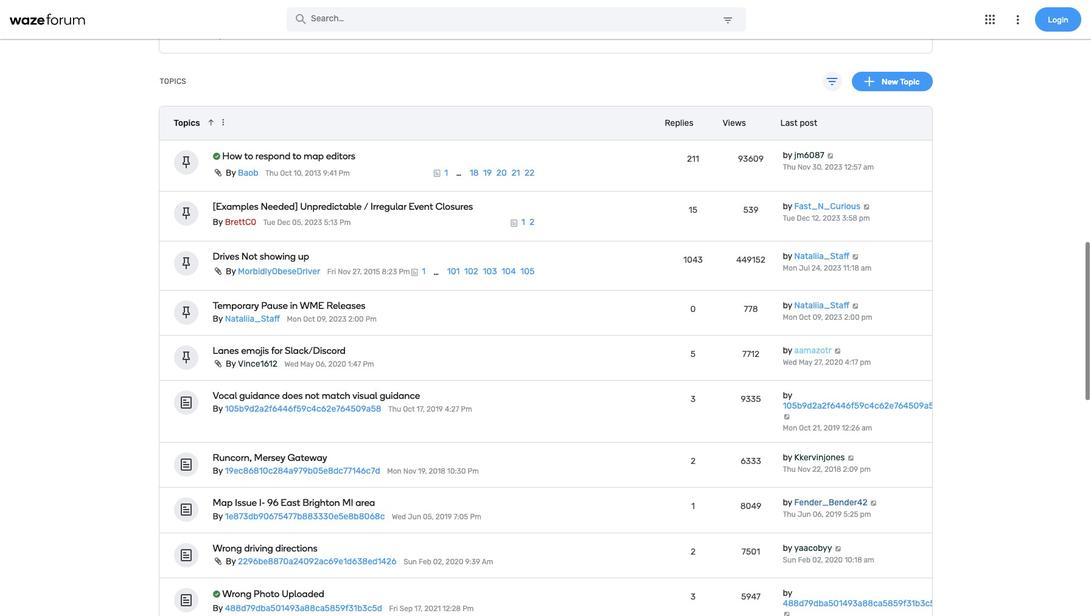 Task type: describe. For each thing, give the bounding box(es) containing it.
thu for by fender_bender42
[[783, 511, 796, 519]]

by left 'yaacobyy' link
[[783, 543, 792, 554]]

10:18
[[845, 556, 862, 565]]

may for aamazotr
[[799, 358, 813, 367]]

runcorn,
[[213, 452, 252, 464]]

488d79dba501493a88ca5859f31b3c5d for left the 488d79dba501493a88ca5859f31b3c5d link
[[225, 604, 382, 614]]

oct left 14,
[[280, 31, 292, 39]]

oct left the 21,
[[799, 424, 811, 433]]

go to last post image for wme
[[852, 303, 859, 309]]

2:09
[[843, 466, 858, 474]]

[examples needed] unpredictable / irregular event closures
[[213, 201, 473, 213]]

by left the brettc0
[[213, 217, 223, 228]]

2023 down releases
[[329, 315, 347, 324]]

slack/discord
[[285, 345, 346, 357]]

thu for by kkervinjones
[[783, 466, 796, 474]]

paperclip image
[[213, 168, 224, 177]]

0 vertical spatial topics
[[160, 78, 186, 86]]

not
[[242, 251, 258, 262]]

2020 right 14,
[[305, 31, 323, 39]]

449152
[[736, 255, 766, 265]]

by down temporary
[[213, 314, 223, 324]]

by down drives
[[226, 267, 236, 277]]

1 link for new wme related community suggestions process and platform
[[521, 30, 525, 40]]

by down map at the bottom left of page
[[213, 512, 223, 522]]

0 horizontal spatial 488d79dba501493a88ca5859f31b3c5d link
[[225, 604, 382, 614]]

pm down temporary pause in wme releases link
[[366, 315, 377, 324]]

by 488d79dba501493a88ca5859f31b3c5d for right the 488d79dba501493a88ca5859f31b3c5d link
[[783, 588, 940, 609]]

by right 8049
[[783, 498, 792, 508]]

05, for brettc0
[[292, 219, 303, 227]]

am right 9:39
[[482, 558, 493, 567]]

oct left 10,
[[280, 169, 292, 178]]

nov left the 19,
[[403, 468, 416, 476]]

103 link
[[483, 267, 497, 277]]

9335
[[741, 395, 761, 405]]

suggestions
[[346, 14, 398, 25]]

drives
[[213, 251, 239, 262]]

sun feb 02, 2020 10:18 am
[[783, 556, 874, 565]]

2023 for 15
[[823, 214, 840, 223]]

2296be8870a24092ac69e1d638ed1426
[[238, 557, 397, 567]]

mon for vocal guidance does not match visual guidance
[[783, 424, 797, 433]]

5
[[691, 349, 696, 360]]

/
[[364, 201, 368, 213]]

by right paperclip image on the left top of the page
[[226, 168, 236, 178]]

oct up by aamazotr
[[799, 313, 811, 322]]

nov for kkervinjones
[[798, 466, 811, 474]]

wed oct 14, 2020 7:28 am
[[264, 31, 352, 39]]

closures
[[436, 201, 473, 213]]

jun for 05,
[[408, 513, 421, 521]]

2023 for 211
[[825, 163, 843, 172]]

1 vertical spatial topics
[[174, 118, 200, 128]]

27, for morbidlyobesedriver
[[353, 268, 362, 276]]

1 link for drives not showing up
[[422, 267, 426, 277]]

pm up wed may 27, 2020 4:17 pm
[[862, 313, 872, 322]]

wed for wed may 27, 2020 4:17 pm
[[783, 358, 797, 367]]

22
[[525, 168, 535, 178]]

7712
[[742, 349, 760, 360]]

1 horizontal spatial mon oct 09, 2023 2:00 pm
[[783, 313, 872, 322]]

1 horizontal spatial 105b9d2a2f6446f59c4c62e764509a58
[[783, 401, 939, 412]]

12:26
[[842, 424, 860, 433]]

new wme related community suggestions process and platform
[[213, 14, 492, 25]]

feb for yaacobyy
[[798, 556, 811, 565]]

by down wrong driving directions
[[226, 557, 236, 567]]

i-
[[259, 498, 265, 509]]

pm right the 4:27
[[461, 406, 472, 414]]

mon for drives not showing up
[[783, 264, 797, 272]]

0 horizontal spatial by 105b9d2a2f6446f59c4c62e764509a58
[[213, 404, 381, 415]]

nataliia_staff for temporary pause in wme releases
[[794, 301, 850, 311]]

5:13
[[324, 219, 338, 227]]

93609
[[738, 154, 764, 165]]

0 horizontal spatial 09,
[[317, 315, 327, 324]]

2 guidance from the left
[[380, 390, 420, 402]]

[examples
[[213, 201, 259, 213]]

arrow down image
[[206, 118, 216, 127]]

sun for yaacobyy
[[783, 556, 796, 565]]

19,
[[418, 468, 427, 476]]

2 vertical spatial go to last post image
[[783, 612, 791, 617]]

by down new
[[213, 30, 223, 40]]

14,
[[294, 31, 303, 39]]

sep
[[400, 605, 413, 613]]

vocal guidance does not match visual guidance
[[213, 390, 420, 402]]

… for 101
[[434, 267, 439, 277]]

1 2 for new wme related community suggestions process and platform
[[521, 30, 535, 40]]

2021
[[425, 605, 441, 613]]

doc image for [examples needed] unpredictable / irregular event closures
[[510, 219, 518, 227]]

pm right 8:23
[[399, 268, 410, 276]]

2018 for 10:30
[[429, 468, 445, 476]]

jun for 06,
[[798, 511, 811, 519]]

platform
[[454, 14, 492, 25]]

temporary pause in wme releases link
[[213, 300, 579, 312]]

101 102 103 104 105
[[447, 267, 535, 277]]

directions
[[275, 543, 318, 554]]

pm right 5:25
[[860, 511, 871, 519]]

gateway
[[288, 452, 327, 464]]

2296be8870a24092ac69e1d638ed1426 link
[[238, 557, 397, 567]]

by fender_bender42
[[783, 498, 868, 508]]

19
[[483, 168, 492, 178]]

go to last post image up 2:09
[[847, 455, 855, 461]]

wrong for wrong photo uploaded
[[222, 588, 252, 600]]

3 for 5947
[[691, 592, 696, 602]]

2 vertical spatial by nataliia_staff
[[213, 314, 280, 324]]

tue for tue dec 12, 2023 3:58 pm
[[783, 214, 795, 223]]

by kkervinjones
[[783, 453, 845, 463]]

vocal
[[213, 390, 237, 402]]

0 horizontal spatial wme
[[234, 14, 259, 25]]

oct down 'temporary pause in wme releases'
[[303, 315, 315, 324]]

by right 9335
[[783, 391, 792, 401]]

fender_bender42
[[794, 498, 868, 508]]

hezibez
[[225, 30, 257, 40]]

thu jun 06, 2019 5:25 pm
[[783, 511, 871, 519]]

post
[[800, 118, 817, 128]]

0 horizontal spatial 2:00
[[348, 315, 364, 324]]

19ec86810c284a979b05e8dc77146c7d
[[225, 466, 380, 477]]

02, for by yaacobyy
[[813, 556, 823, 565]]

showing
[[260, 251, 296, 262]]

wed may 27, 2020 4:17 pm
[[783, 358, 871, 367]]

12,
[[812, 214, 821, 223]]

lanes emojis for slack/discord
[[213, 345, 346, 357]]

dec for 12,
[[797, 214, 810, 223]]

1 horizontal spatial by 105b9d2a2f6446f59c4c62e764509a58
[[783, 391, 939, 412]]

emojis
[[241, 345, 269, 357]]

05, for 1e873db90675477b883330e5e8b8068c
[[423, 513, 434, 521]]

uploaded
[[282, 588, 324, 600]]

8049
[[740, 502, 762, 512]]

wed for wed may 06, 2020 1:47 pm
[[284, 360, 299, 369]]

by 488d79dba501493a88ca5859f31b3c5d for left the 488d79dba501493a88ca5859f31b3c5d link
[[213, 604, 382, 614]]

4:27
[[445, 406, 459, 414]]

baob link
[[238, 168, 258, 178]]

pm right 4:17
[[860, 358, 871, 367]]

how to respond to map editors
[[222, 151, 355, 162]]

2015
[[364, 268, 380, 276]]

by jm6087
[[783, 151, 825, 161]]

2020 for by vince1612
[[328, 360, 346, 369]]

go to last post image for wrong driving directions
[[834, 546, 842, 552]]

by aamazotr
[[783, 346, 832, 356]]

22,
[[812, 466, 823, 474]]

respond
[[255, 151, 291, 162]]

2019 for 7:05
[[436, 513, 452, 521]]

2020 for by aamazotr
[[825, 358, 843, 367]]

19ec86810c284a979b05e8dc77146c7d link
[[225, 466, 380, 477]]

aamazotr link
[[794, 346, 832, 356]]

brettc0 link
[[225, 217, 256, 228]]

by down wrong photo uploaded
[[213, 604, 223, 614]]

sun for 2296be8870a24092ac69e1d638ed1426
[[404, 558, 417, 567]]

tue dec 12, 2023 3:58 pm
[[783, 214, 870, 223]]

paperclip image for wrong driving directions
[[213, 557, 224, 566]]

baob
[[238, 168, 258, 178]]

oct down vocal guidance does not match visual guidance 'link'
[[403, 406, 415, 414]]

how
[[222, 151, 242, 162]]

2 link for [examples needed] unpredictable / irregular event closures
[[530, 217, 535, 228]]

8:23
[[382, 268, 397, 276]]

778
[[744, 304, 758, 315]]

7:05
[[454, 513, 468, 521]]

mon for temporary pause in wme releases
[[783, 313, 797, 322]]

by down lanes
[[226, 359, 236, 370]]

jm6087 link
[[794, 151, 825, 161]]

go to last post image for /
[[863, 204, 871, 210]]

doc image for new wme related community suggestions process and platform
[[510, 31, 518, 40]]

20 link
[[497, 168, 507, 178]]

17, for 105b9d2a2f6446f59c4c62e764509a58
[[417, 406, 425, 414]]

1 horizontal spatial 105b9d2a2f6446f59c4c62e764509a58 link
[[783, 401, 939, 412]]

map
[[213, 498, 233, 509]]

thu for by jm6087
[[783, 163, 796, 172]]

by right 449152
[[783, 251, 792, 261]]

wrong driving directions
[[213, 543, 318, 554]]

morbidlyobesedriver link
[[238, 267, 320, 277]]

by right the 5947 at the bottom right
[[783, 588, 792, 599]]

0 horizontal spatial mon oct 09, 2023 2:00 pm
[[287, 315, 377, 324]]

10,
[[294, 169, 303, 178]]



Task type: vqa. For each thing, say whether or not it's contained in the screenshot.


Task type: locate. For each thing, give the bounding box(es) containing it.
fast_n_curious
[[794, 202, 861, 212]]

morbidlyobesedriver
[[238, 267, 320, 277]]

am right "11:18"
[[861, 264, 872, 272]]

wed for wed jun 05, 2019 7:05 pm
[[392, 513, 406, 521]]

05, down needed]
[[292, 219, 303, 227]]

2 vertical spatial paperclip image
[[213, 557, 224, 566]]

2 link for new wme related community suggestions process and platform
[[530, 30, 535, 40]]

wme right "in"
[[300, 300, 324, 312]]

2023 up aamazotr
[[825, 313, 843, 322]]

by left aamazotr link
[[783, 346, 792, 356]]

2 vertical spatial nataliia_staff
[[225, 314, 280, 324]]

488d79dba501493a88ca5859f31b3c5d link
[[783, 599, 940, 609], [225, 604, 382, 614]]

24,
[[812, 264, 822, 272]]

last post
[[781, 118, 817, 128]]

unpredictable
[[300, 201, 362, 213]]

vocal guidance does not match visual guidance link
[[213, 390, 579, 402]]

by nataliia_staff down "24,"
[[783, 301, 850, 311]]

pm right 9:41
[[339, 169, 350, 178]]

2 to from the left
[[293, 151, 302, 162]]

2020 left the '10:18'
[[825, 556, 843, 565]]

2019 for 4:27
[[427, 406, 443, 414]]

may down slack/discord
[[300, 360, 314, 369]]

1 2
[[521, 30, 535, 40], [521, 217, 535, 228]]

new wme related community suggestions process and platform link
[[213, 14, 579, 25]]

0 horizontal spatial fri
[[327, 268, 336, 276]]

9:41
[[323, 169, 337, 178]]

09, down releases
[[317, 315, 327, 324]]

thu for by baob
[[265, 169, 278, 178]]

nataliia_staff link for temporary pause in wme releases
[[794, 301, 850, 311]]

105
[[521, 267, 535, 277]]

fri left sep
[[389, 605, 398, 613]]

1 vertical spatial wme
[[300, 300, 324, 312]]

nov down by jm6087
[[798, 163, 811, 172]]

map
[[304, 151, 324, 162]]

1 horizontal spatial jun
[[798, 511, 811, 519]]

nataliia_staff down temporary
[[225, 314, 280, 324]]

27, left '2015'
[[353, 268, 362, 276]]

1 horizontal spatial by 488d79dba501493a88ca5859f31b3c5d
[[783, 588, 940, 609]]

27, down aamazotr link
[[814, 358, 824, 367]]

photo
[[254, 588, 280, 600]]

2019 down fender_bender42 link
[[826, 511, 842, 519]]

guidance down vince1612
[[239, 390, 280, 402]]

0 horizontal spatial to
[[244, 151, 253, 162]]

map issue i- 96 east brighton mi area
[[213, 498, 375, 509]]

nov
[[798, 163, 811, 172], [338, 268, 351, 276], [798, 466, 811, 474], [403, 468, 416, 476]]

am for 93609
[[864, 163, 874, 172]]

3 for 9335
[[691, 395, 696, 405]]

paperclip image for lanes emojis for slack/discord
[[213, 360, 224, 368]]

2020 for by 2296be8870a24092ac69e1d638ed1426
[[446, 558, 464, 567]]

vince1612 link
[[238, 359, 278, 370]]

3
[[691, 395, 696, 405], [691, 592, 696, 602]]

17, for 488d79dba501493a88ca5859f31b3c5d
[[415, 605, 423, 613]]

2 link
[[530, 30, 535, 40], [530, 217, 535, 228]]

paperclip image down drives
[[213, 267, 224, 276]]

…
[[456, 168, 462, 179], [434, 267, 439, 277]]

1 vertical spatial paperclip image
[[213, 360, 224, 368]]

1 paperclip image from the top
[[213, 267, 224, 276]]

am for 7501
[[864, 556, 874, 565]]

06, for vince1612
[[316, 360, 327, 369]]

30,
[[812, 163, 823, 172]]

by baob
[[226, 168, 258, 178]]

2018
[[825, 466, 841, 474], [429, 468, 445, 476]]

dot menu image
[[218, 118, 228, 127]]

go to last post image up wed may 27, 2020 4:17 pm
[[834, 348, 842, 354]]

1 horizontal spatial 2018
[[825, 466, 841, 474]]

0 vertical spatial paperclip image
[[213, 267, 224, 276]]

27,
[[353, 268, 362, 276], [814, 358, 824, 367]]

2 1 2 from the top
[[521, 217, 535, 228]]

wed down by aamazotr
[[783, 358, 797, 367]]

0 horizontal spatial sun
[[404, 558, 417, 567]]

0 horizontal spatial 02,
[[433, 558, 444, 567]]

aamazotr
[[794, 346, 832, 356]]

go to last post image right fast_n_curious link
[[863, 204, 871, 210]]

paperclip image
[[213, 267, 224, 276], [213, 360, 224, 368], [213, 557, 224, 566]]

2018 for 2:09
[[825, 466, 841, 474]]

by right 539
[[783, 202, 792, 212]]

2023 for 0
[[825, 313, 843, 322]]

go to last post image up thu nov 30, 2023 12:57 am
[[827, 153, 834, 159]]

by 19ec86810c284a979b05e8dc77146c7d
[[213, 466, 380, 477]]

brighton
[[303, 498, 340, 509]]

by nataliia_staff for drives not showing up
[[783, 251, 850, 261]]

map issue i- 96 east brighton mi area link
[[213, 498, 579, 509]]

thu
[[783, 163, 796, 172], [265, 169, 278, 178], [388, 406, 401, 414], [783, 466, 796, 474], [783, 511, 796, 519]]

1 horizontal spatial …
[[456, 168, 462, 179]]

not
[[305, 390, 320, 402]]

2 paperclip image from the top
[[213, 360, 224, 368]]

488d79dba501493a88ca5859f31b3c5d for right the 488d79dba501493a88ca5859f31b3c5d link
[[783, 599, 940, 609]]

up
[[298, 251, 309, 262]]

20
[[497, 168, 507, 178]]

by 488d79dba501493a88ca5859f31b3c5d
[[783, 588, 940, 609], [213, 604, 382, 614]]

nov for jm6087
[[798, 163, 811, 172]]

doc image
[[510, 31, 518, 40], [433, 169, 441, 178], [510, 219, 518, 227], [410, 268, 419, 277]]

2
[[530, 30, 535, 40], [530, 217, 535, 228], [691, 457, 696, 467], [691, 547, 696, 557]]

to left 'map'
[[293, 151, 302, 162]]

1 vertical spatial 17,
[[415, 605, 423, 613]]

1 vertical spatial nataliia_staff link
[[794, 301, 850, 311]]

by right 778
[[783, 301, 792, 311]]

process
[[400, 14, 433, 25]]

am for 449152
[[861, 264, 872, 272]]

1 horizontal spatial 09,
[[813, 313, 823, 322]]

1 vertical spatial 06,
[[813, 511, 824, 519]]

… left 18
[[456, 168, 462, 179]]

wed down related
[[264, 31, 278, 39]]

pm right 5:13
[[340, 219, 351, 227]]

sun down wrong driving directions link
[[404, 558, 417, 567]]

am right 7:28
[[340, 31, 352, 39]]

mon left jul
[[783, 264, 797, 272]]

may down by aamazotr
[[799, 358, 813, 367]]

1 3 from the top
[[691, 395, 696, 405]]

0 vertical spatial 2 link
[[530, 30, 535, 40]]

101
[[447, 267, 460, 277]]

22 link
[[525, 168, 535, 178]]

2019 left the 4:27
[[427, 406, 443, 414]]

0 vertical spatial 06,
[[316, 360, 327, 369]]

102 link
[[464, 267, 478, 277]]

0 vertical spatial wme
[[234, 14, 259, 25]]

wrong left driving
[[213, 543, 242, 554]]

dec left 12,
[[797, 214, 810, 223]]

visual
[[353, 390, 378, 402]]

go to last post image
[[783, 414, 791, 420], [834, 546, 842, 552], [783, 612, 791, 617]]

09, up aamazotr
[[813, 313, 823, 322]]

211
[[687, 154, 699, 165]]

1 horizontal spatial 2:00
[[844, 313, 860, 322]]

2 3 from the top
[[691, 592, 696, 602]]

wrong driving directions link
[[213, 543, 579, 554]]

by yaacobyy
[[783, 543, 832, 554]]

3 down '5'
[[691, 395, 696, 405]]

yaacobyy
[[794, 543, 832, 554]]

105b9d2a2f6446f59c4c62e764509a58 down not
[[225, 404, 381, 415]]

event
[[409, 201, 433, 213]]

feb down wrong driving directions link
[[419, 558, 431, 567]]

1 vertical spatial 05,
[[423, 513, 434, 521]]

0 vertical spatial 1 2
[[521, 30, 535, 40]]

1 horizontal spatial 05,
[[423, 513, 434, 521]]

jun down map issue i- 96 east brighton mi area link
[[408, 513, 421, 521]]

0 vertical spatial nataliia_staff
[[794, 251, 850, 261]]

1 vertical spatial …
[[434, 267, 439, 277]]

3:58
[[842, 214, 858, 223]]

0 vertical spatial …
[[456, 168, 462, 179]]

feb
[[798, 556, 811, 565], [419, 558, 431, 567]]

06,
[[316, 360, 327, 369], [813, 511, 824, 519]]

0 horizontal spatial 05,
[[292, 219, 303, 227]]

0 horizontal spatial tue
[[263, 219, 275, 227]]

by 2296be8870a24092ac69e1d638ed1426
[[226, 557, 397, 567]]

0 horizontal spatial 488d79dba501493a88ca5859f31b3c5d
[[225, 604, 382, 614]]

1 vertical spatial 27,
[[814, 358, 824, 367]]

does
[[282, 390, 303, 402]]

1 horizontal spatial fri
[[389, 605, 398, 613]]

fri for fri sep 17, 2021 12:28 pm
[[389, 605, 398, 613]]

nataliia_staff link
[[794, 251, 850, 261], [794, 301, 850, 311], [225, 314, 280, 324]]

doc image for drives not showing up
[[410, 268, 419, 277]]

mon down runcorn, mersey gateway link
[[387, 468, 402, 476]]

1 horizontal spatial wme
[[300, 300, 324, 312]]

wed down lanes emojis for slack/discord
[[284, 360, 299, 369]]

1 horizontal spatial may
[[799, 358, 813, 367]]

1 2 for [examples needed] unpredictable / irregular event closures
[[521, 217, 535, 228]]

2013
[[305, 169, 321, 178]]

2020 left 1:47
[[328, 360, 346, 369]]

mon down "in"
[[287, 315, 301, 324]]

0 horizontal spatial 105b9d2a2f6446f59c4c62e764509a58 link
[[225, 404, 381, 415]]

by 488d79dba501493a88ca5859f31b3c5d down the '10:18'
[[783, 588, 940, 609]]

1 link for [examples needed] unpredictable / irregular event closures
[[521, 217, 525, 228]]

guidance
[[239, 390, 280, 402], [380, 390, 420, 402]]

0 vertical spatial 27,
[[353, 268, 362, 276]]

3 paperclip image from the top
[[213, 557, 224, 566]]

nataliia_staff link up "24,"
[[794, 251, 850, 261]]

1e873db90675477b883330e5e8b8068c link
[[225, 512, 385, 522]]

1 horizontal spatial sun
[[783, 556, 796, 565]]

nataliia_staff for drives not showing up
[[794, 251, 850, 261]]

1 horizontal spatial 488d79dba501493a88ca5859f31b3c5d
[[783, 599, 940, 609]]

0 vertical spatial 3
[[691, 395, 696, 405]]

0 horizontal spatial dec
[[277, 219, 290, 227]]

fri for fri nov 27, 2015 8:23 pm
[[327, 268, 336, 276]]

tue
[[783, 214, 795, 223], [263, 219, 275, 227]]

nov left '2015'
[[338, 268, 351, 276]]

0 horizontal spatial jun
[[408, 513, 421, 521]]

488d79dba501493a88ca5859f31b3c5d link down 'uploaded'
[[225, 604, 382, 614]]

11:18
[[843, 264, 859, 272]]

0 vertical spatial 17,
[[417, 406, 425, 414]]

tue for tue dec 05, 2023 5:13 pm
[[263, 219, 275, 227]]

nataliia_staff link for drives not showing up
[[794, 251, 850, 261]]

06, for fender_bender42
[[813, 511, 824, 519]]

0 vertical spatial by nataliia_staff
[[783, 251, 850, 261]]

wed for wed oct 14, 2020 7:28 am
[[264, 31, 278, 39]]

2019 left 7:05
[[436, 513, 452, 521]]

pm
[[339, 169, 350, 178], [859, 214, 870, 223], [340, 219, 351, 227], [399, 268, 410, 276], [862, 313, 872, 322], [366, 315, 377, 324], [860, 358, 871, 367], [363, 360, 374, 369], [461, 406, 472, 414], [860, 466, 871, 474], [468, 468, 479, 476], [860, 511, 871, 519], [470, 513, 481, 521], [463, 605, 474, 613]]

go to last post image right fender_bender42 link
[[870, 501, 878, 507]]

go to last post image for vocal guidance does not match visual guidance
[[783, 414, 791, 420]]

1 horizontal spatial 27,
[[814, 358, 824, 367]]

1 guidance from the left
[[239, 390, 280, 402]]

1 1 2 from the top
[[521, 30, 535, 40]]

1 vertical spatial nataliia_staff
[[794, 301, 850, 311]]

pm right 1:47
[[363, 360, 374, 369]]

1 2 link from the top
[[530, 30, 535, 40]]

1 vertical spatial fri
[[389, 605, 398, 613]]

pm right 10:30 on the bottom left
[[468, 468, 479, 476]]

go to last post image for up
[[852, 254, 859, 260]]

by 105b9d2a2f6446f59c4c62e764509a58 up 12:26
[[783, 391, 939, 412]]

12:28
[[443, 605, 461, 613]]

2020 for by yaacobyy
[[825, 556, 843, 565]]

1 vertical spatial 3
[[691, 592, 696, 602]]

539
[[743, 205, 759, 216]]

… for 18
[[456, 168, 462, 179]]

05, left 7:05
[[423, 513, 434, 521]]

17, down vocal guidance does not match visual guidance 'link'
[[417, 406, 425, 414]]

0 horizontal spatial 27,
[[353, 268, 362, 276]]

by 105b9d2a2f6446f59c4c62e764509a58 down does
[[213, 404, 381, 415]]

1
[[521, 30, 525, 40], [444, 168, 448, 178], [521, 217, 525, 228], [422, 267, 426, 277], [691, 502, 695, 512]]

go to last post image for 96
[[870, 501, 878, 507]]

0 vertical spatial 05,
[[292, 219, 303, 227]]

for
[[271, 345, 283, 357]]

2023 left 5:13
[[305, 219, 322, 227]]

by nataliia_staff for temporary pause in wme releases
[[783, 301, 850, 311]]

by down runcorn,
[[213, 466, 223, 477]]

06, down by fender_bender42
[[813, 511, 824, 519]]

2020
[[305, 31, 323, 39], [825, 358, 843, 367], [328, 360, 346, 369], [825, 556, 843, 565], [446, 558, 464, 567]]

by 1e873db90675477b883330e5e8b8068c
[[213, 512, 385, 522]]

by left jm6087 link
[[783, 151, 792, 161]]

0 horizontal spatial …
[[434, 267, 439, 277]]

17, right sep
[[415, 605, 423, 613]]

pm right 7:05
[[470, 513, 481, 521]]

0 vertical spatial wrong
[[213, 543, 242, 554]]

1 vertical spatial wrong
[[222, 588, 252, 600]]

0 vertical spatial go to last post image
[[783, 414, 791, 420]]

0 horizontal spatial by 488d79dba501493a88ca5859f31b3c5d
[[213, 604, 382, 614]]

fri up releases
[[327, 268, 336, 276]]

2:00 up 4:17
[[844, 313, 860, 322]]

1 horizontal spatial dec
[[797, 214, 810, 223]]

15
[[689, 205, 698, 216]]

9:39
[[465, 558, 480, 567]]

0 horizontal spatial 2018
[[429, 468, 445, 476]]

by hezibez
[[213, 30, 257, 40]]

2 2 link from the top
[[530, 217, 535, 228]]

by down vocal
[[213, 404, 223, 415]]

1 horizontal spatial 06,
[[813, 511, 824, 519]]

area
[[356, 498, 375, 509]]

1043
[[683, 255, 703, 265]]

0 vertical spatial fri
[[327, 268, 336, 276]]

mon nov 19, 2018 10:30 pm
[[387, 468, 479, 476]]

am for 9335
[[862, 424, 872, 433]]

paperclip image down lanes
[[213, 360, 224, 368]]

0 horizontal spatial may
[[300, 360, 314, 369]]

pm right 2:09
[[860, 466, 871, 474]]

to right how
[[244, 151, 253, 162]]

feb for 2296be8870a24092ac69e1d638ed1426
[[419, 558, 431, 567]]

2023 for 1043
[[824, 264, 842, 272]]

nataliia_staff link down temporary
[[225, 314, 280, 324]]

pm right 12:28
[[463, 605, 474, 613]]

103
[[483, 267, 497, 277]]

jun
[[798, 511, 811, 519], [408, 513, 421, 521]]

17,
[[417, 406, 425, 414], [415, 605, 423, 613]]

27, for aamazotr
[[814, 358, 824, 367]]

thu down vocal guidance does not match visual guidance 'link'
[[388, 406, 401, 414]]

2020 left 4:17
[[825, 358, 843, 367]]

thu down the respond
[[265, 169, 278, 178]]

jm6087
[[794, 151, 825, 161]]

pm right '3:58'
[[859, 214, 870, 223]]

go to last post image for slack/discord
[[834, 348, 842, 354]]

105b9d2a2f6446f59c4c62e764509a58 link down not
[[225, 404, 381, 415]]

views
[[723, 118, 746, 128]]

105b9d2a2f6446f59c4c62e764509a58 link up 12:26
[[783, 401, 939, 412]]

am right the '10:18'
[[864, 556, 874, 565]]

0 horizontal spatial 06,
[[316, 360, 327, 369]]

fri
[[327, 268, 336, 276], [389, 605, 398, 613]]

1 horizontal spatial guidance
[[380, 390, 420, 402]]

20601
[[739, 18, 763, 28]]

wme up 'hezibez'
[[234, 14, 259, 25]]

1 horizontal spatial 488d79dba501493a88ca5859f31b3c5d link
[[783, 599, 940, 609]]

by fast_n_curious
[[783, 202, 861, 212]]

2019 for 5:25
[[826, 511, 842, 519]]

6333
[[741, 457, 761, 467]]

tue dec 05, 2023 5:13 pm
[[263, 219, 351, 227]]

1 vertical spatial 2 link
[[530, 217, 535, 228]]

488d79dba501493a88ca5859f31b3c5d down 'uploaded'
[[225, 604, 382, 614]]

02, for by 2296be8870a24092ac69e1d638ed1426
[[433, 558, 444, 567]]

0 horizontal spatial feb
[[419, 558, 431, 567]]

1 horizontal spatial 02,
[[813, 556, 823, 565]]

2019 for 12:26
[[824, 424, 840, 433]]

1 horizontal spatial tue
[[783, 214, 795, 223]]

1 vertical spatial by nataliia_staff
[[783, 301, 850, 311]]

may for vince1612
[[300, 360, 314, 369]]

21 link
[[511, 168, 520, 178]]

by left the kkervinjones
[[783, 453, 792, 463]]

1 vertical spatial go to last post image
[[834, 546, 842, 552]]

1 horizontal spatial feb
[[798, 556, 811, 565]]

1 horizontal spatial to
[[293, 151, 302, 162]]

02, down yaacobyy in the right bottom of the page
[[813, 556, 823, 565]]

2 vertical spatial nataliia_staff link
[[225, 314, 280, 324]]

fri sep 17, 2021 12:28 pm
[[389, 605, 474, 613]]

paperclip image down wrong driving directions
[[213, 557, 224, 566]]

1:47
[[348, 360, 361, 369]]

dec for 05,
[[277, 219, 290, 227]]

mon left the 21,
[[783, 424, 797, 433]]

1 to from the left
[[244, 151, 253, 162]]

18 link
[[470, 168, 479, 178]]

go to last post image
[[827, 153, 834, 159], [863, 204, 871, 210], [852, 254, 859, 260], [852, 303, 859, 309], [834, 348, 842, 354], [847, 455, 855, 461], [870, 501, 878, 507]]

nov for morbidlyobesedriver
[[338, 268, 351, 276]]

0 horizontal spatial guidance
[[239, 390, 280, 402]]

0 vertical spatial nataliia_staff link
[[794, 251, 850, 261]]

0 horizontal spatial 105b9d2a2f6446f59c4c62e764509a58
[[225, 404, 381, 415]]

2018 right the 19,
[[429, 468, 445, 476]]

1 vertical spatial 1 2
[[521, 217, 535, 228]]

104
[[502, 267, 516, 277]]

wrong for wrong driving directions
[[213, 543, 242, 554]]

19 link
[[483, 168, 492, 178]]



